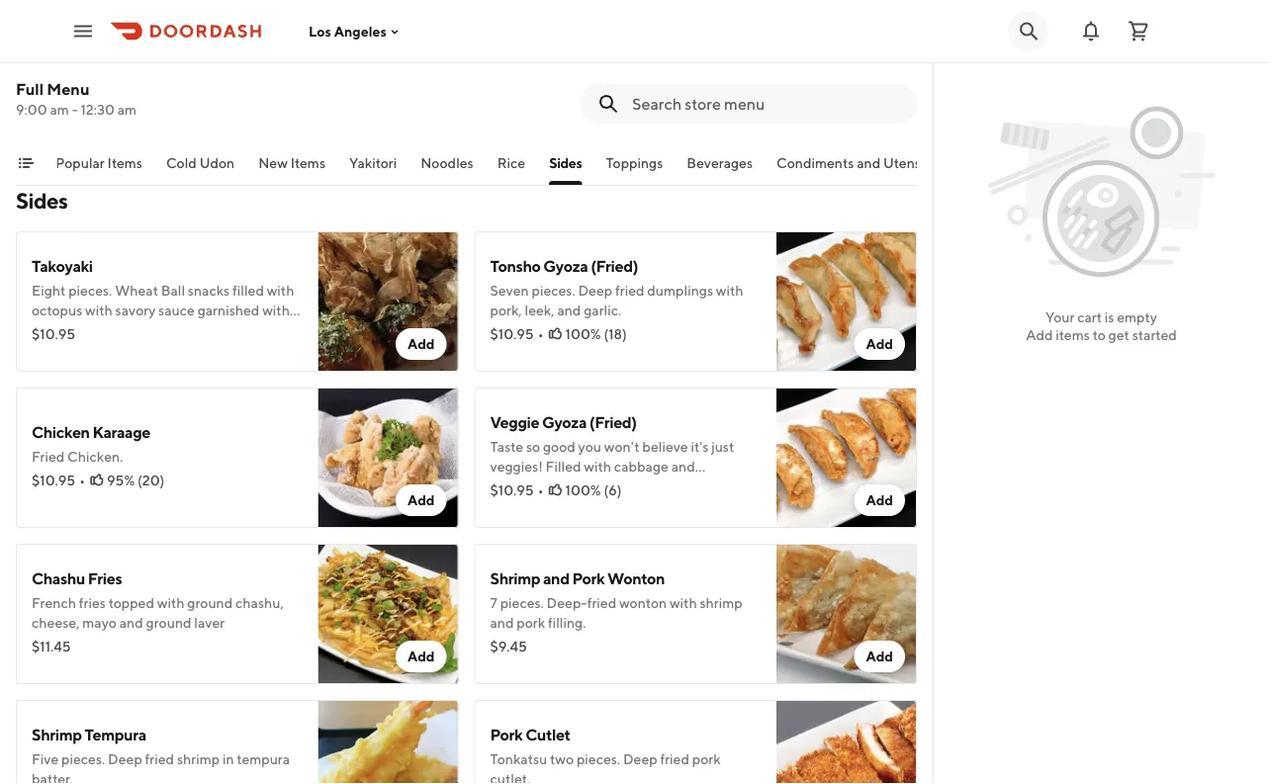 Task type: describe. For each thing, give the bounding box(es) containing it.
started
[[1133, 327, 1177, 343]]

four
[[32, 41, 61, 57]]

with inside 'tonsho gyoza (fried) seven pieces. deep fried dumplings with pork, leek, and garlic.'
[[716, 282, 744, 299]]

new items button
[[258, 153, 326, 185]]

7
[[490, 595, 498, 611]]

cold udon
[[166, 155, 235, 171]]

fries
[[79, 595, 106, 611]]

tempura inside shrimp tempura five pieces. deep fried shrimp in tempura batter.
[[237, 751, 290, 768]]

$11.45
[[32, 639, 71, 655]]

chashu fries french fries topped with ground chashu, cheese, mayo and ground laver $11.45
[[32, 569, 284, 655]]

add for fries
[[408, 649, 435, 665]]

shrimp for tempura
[[32, 726, 82, 745]]

noodles button
[[421, 153, 474, 185]]

-
[[72, 101, 78, 118]]

1 vertical spatial rice
[[497, 155, 526, 171]]

karaage
[[92, 423, 150, 442]]

100% (18)
[[566, 326, 627, 342]]

popular items button
[[55, 153, 142, 185]]

tonsho
[[490, 257, 541, 276]]

• for chicken
[[79, 472, 85, 489]]

shrimp for and
[[490, 569, 540, 588]]

chicken.
[[67, 449, 123, 465]]

toppings button
[[606, 153, 663, 185]]

octopus
[[32, 302, 82, 319]]

add for chicken.
[[408, 492, 435, 509]]

deep for (fried)
[[578, 282, 613, 299]]

utensils
[[884, 155, 934, 171]]

chicken karaage fried chicken.
[[32, 423, 150, 465]]

cold udon button
[[166, 153, 235, 185]]

los angeles button
[[309, 23, 403, 39]]

mayo
[[82, 615, 117, 631]]

cutlet
[[526, 726, 570, 745]]

popular
[[55, 155, 105, 171]]

shrimp tempura five pieces. deep fried shrimp in tempura batter.
[[32, 726, 290, 784]]

0 items, open order cart image
[[1127, 19, 1151, 43]]

beverages button
[[687, 153, 753, 185]]

shrimp tempura image
[[318, 701, 459, 784]]

gyoza for tonsho
[[544, 257, 588, 276]]

0 vertical spatial sides
[[549, 155, 582, 171]]

wonton
[[619, 595, 667, 611]]

and inside button
[[857, 155, 881, 171]]

with inside 'shrimp and pork wonton 7 pieces. deep-fried wonton with shrimp and pork filling. $9.45'
[[670, 595, 697, 611]]

to
[[1093, 327, 1106, 343]]

12:30
[[81, 101, 115, 118]]

fries
[[88, 569, 122, 588]]

and inside 'tonsho gyoza (fried) seven pieces. deep fried dumplings with pork, leek, and garlic.'
[[557, 302, 581, 319]]

open menu image
[[71, 19, 95, 43]]

garnished
[[198, 302, 260, 319]]

dumplings
[[647, 282, 713, 299]]

cheese,
[[32, 615, 80, 631]]

empty
[[1117, 309, 1158, 326]]

snacks
[[188, 282, 230, 299]]

100% (6)
[[566, 482, 622, 499]]

savory
[[115, 302, 156, 319]]

(20)
[[138, 472, 165, 489]]

0 horizontal spatial sides
[[16, 188, 68, 214]]

beverages
[[687, 155, 753, 171]]

french
[[32, 595, 76, 611]]

95% (20)
[[107, 472, 165, 489]]

add for wheat
[[408, 336, 435, 352]]

deep inside shrimp tempura five pieces. deep fried shrimp in tempura batter.
[[108, 751, 142, 768]]

udon
[[200, 155, 235, 171]]

• for tonsho
[[538, 326, 544, 342]]

sauce inside the tempura rice four shrimp tempuras with tempura sauce over rice. $16.70
[[257, 41, 293, 57]]

takoyaki image
[[318, 232, 459, 372]]

with right filled
[[267, 282, 294, 299]]

with down filled
[[262, 302, 290, 319]]

$16.70
[[32, 85, 74, 101]]

$10.95 • down veggie on the left of page
[[490, 482, 544, 499]]

gyoza for veggie
[[542, 413, 587, 432]]

garlic.
[[584, 302, 622, 319]]

(18)
[[604, 326, 627, 342]]

tempura rice four shrimp tempuras with tempura sauce over rice. $16.70
[[32, 15, 293, 101]]

1 vertical spatial ground
[[146, 615, 192, 631]]

condiments and utensils button
[[777, 153, 934, 185]]

chicken
[[32, 423, 90, 442]]

menu
[[47, 80, 90, 98]]

shrimp inside 'shrimp and pork wonton 7 pieces. deep-fried wonton with shrimp and pork filling. $9.45'
[[700, 595, 743, 611]]

• left 100% (6)
[[538, 482, 544, 499]]

pork cutlet tonkatsu two pieces. deep fried pork cutlet.
[[490, 726, 721, 784]]

add for seven
[[866, 336, 893, 352]]

100% for veggie gyoza (fried)
[[566, 482, 601, 499]]

popular items
[[55, 155, 142, 171]]

los
[[309, 23, 331, 39]]

rice inside the tempura rice four shrimp tempuras with tempura sauce over rice. $16.70
[[96, 15, 127, 34]]

full menu 9:00 am - 12:30 am
[[16, 80, 137, 118]]

get
[[1109, 327, 1130, 343]]

with inside the tempura rice four shrimp tempuras with tempura sauce over rice. $16.70
[[171, 41, 198, 57]]

veggie gyoza (fried)
[[490, 413, 637, 432]]

bonito
[[32, 322, 73, 338]]

tonsho gyoza (fried) seven pieces. deep fried dumplings with pork, leek, and garlic.
[[490, 257, 744, 319]]

with up shavings
[[85, 302, 113, 319]]

takoyaki
[[32, 257, 93, 276]]

wonton
[[608, 569, 665, 588]]

shavings
[[75, 322, 130, 338]]

fried inside 'tonsho gyoza (fried) seven pieces. deep fried dumplings with pork, leek, and garlic.'
[[615, 282, 645, 299]]

yakitori
[[349, 155, 397, 171]]

rice.
[[62, 61, 89, 77]]

tempura inside shrimp tempura five pieces. deep fried shrimp in tempura batter.
[[85, 726, 146, 745]]

filling.
[[548, 615, 586, 631]]

(6)
[[604, 482, 622, 499]]

cart
[[1078, 309, 1102, 326]]

$10.95 for chicken karaage
[[32, 472, 75, 489]]

pieces. inside pork cutlet tonkatsu two pieces. deep fried pork cutlet.
[[577, 751, 620, 768]]

deep-
[[547, 595, 587, 611]]

pork inside 'shrimp and pork wonton 7 pieces. deep-fried wonton with shrimp and pork filling. $9.45'
[[572, 569, 605, 588]]

add button for shrimp and pork wonton
[[854, 641, 905, 673]]

filled
[[233, 282, 264, 299]]

and up deep-
[[543, 569, 570, 588]]

add button for veggie gyoza (fried)
[[854, 485, 905, 516]]

cutlet.
[[490, 771, 531, 784]]

angeles
[[334, 23, 387, 39]]

laver.
[[198, 322, 231, 338]]

add button for tonsho gyoza (fried)
[[854, 328, 905, 360]]

items for popular items
[[107, 155, 142, 171]]

pork inside pork cutlet tonkatsu two pieces. deep fried pork cutlet.
[[490, 726, 523, 745]]

add button for chashu fries
[[396, 641, 447, 673]]

wheat
[[115, 282, 158, 299]]

pieces. inside takoyaki eight pieces. wheat ball snacks filled with octopus with savory sauce garnished with bonito shavings and green laver.
[[68, 282, 112, 299]]

shrimp and pork wonton 7 pieces. deep-fried wonton with shrimp and pork filling. $9.45
[[490, 569, 743, 655]]



Task type: vqa. For each thing, say whether or not it's contained in the screenshot.
off, corresponding to Convenience
no



Task type: locate. For each thing, give the bounding box(es) containing it.
shrimp inside shrimp tempura five pieces. deep fried shrimp in tempura batter.
[[32, 726, 82, 745]]

$10.95
[[32, 326, 75, 342], [490, 326, 534, 342], [32, 472, 75, 489], [490, 482, 534, 499]]

1 vertical spatial sides
[[16, 188, 68, 214]]

$10.95 down octopus
[[32, 326, 75, 342]]

pieces. inside shrimp tempura five pieces. deep fried shrimp in tempura batter.
[[61, 751, 105, 768]]

gyoza right 'tonsho'
[[544, 257, 588, 276]]

(fried) for veggie
[[590, 413, 637, 432]]

$10.95 • down fried
[[32, 472, 85, 489]]

0 vertical spatial (fried)
[[591, 257, 638, 276]]

with
[[171, 41, 198, 57], [267, 282, 294, 299], [716, 282, 744, 299], [85, 302, 113, 319], [262, 302, 290, 319], [157, 595, 185, 611], [670, 595, 697, 611]]

pork inside 'shrimp and pork wonton 7 pieces. deep-fried wonton with shrimp and pork filling. $9.45'
[[517, 615, 545, 631]]

add for wonton
[[866, 649, 893, 665]]

1 vertical spatial shrimp
[[700, 595, 743, 611]]

tempura right tempuras
[[201, 41, 254, 57]]

add button
[[396, 328, 447, 360], [854, 328, 905, 360], [396, 485, 447, 516], [854, 485, 905, 516], [396, 641, 447, 673], [854, 641, 905, 673]]

sides
[[549, 155, 582, 171], [16, 188, 68, 214]]

0 vertical spatial pork
[[517, 615, 545, 631]]

1 horizontal spatial shrimp
[[490, 569, 540, 588]]

100%
[[566, 326, 601, 342], [566, 482, 601, 499]]

2 horizontal spatial shrimp
[[700, 595, 743, 611]]

pork inside pork cutlet tonkatsu two pieces. deep fried pork cutlet.
[[692, 751, 721, 768]]

takoyaki eight pieces. wheat ball snacks filled with octopus with savory sauce garnished with bonito shavings and green laver.
[[32, 257, 294, 338]]

0 vertical spatial tempura
[[32, 15, 93, 34]]

rice button
[[497, 153, 526, 185]]

shrimp inside shrimp tempura five pieces. deep fried shrimp in tempura batter.
[[177, 751, 220, 768]]

1 horizontal spatial pork
[[692, 751, 721, 768]]

add inside your cart is empty add items to get started
[[1026, 327, 1053, 343]]

rice right 'open menu' image
[[96, 15, 127, 34]]

1 vertical spatial sauce
[[158, 302, 195, 319]]

topped
[[108, 595, 154, 611]]

shrimp inside 'shrimp and pork wonton 7 pieces. deep-fried wonton with shrimp and pork filling. $9.45'
[[490, 569, 540, 588]]

1 horizontal spatial sauce
[[257, 41, 293, 57]]

five
[[32, 751, 59, 768]]

toppings
[[606, 155, 663, 171]]

1 vertical spatial pork
[[692, 751, 721, 768]]

batter.
[[32, 771, 73, 784]]

0 horizontal spatial deep
[[108, 751, 142, 768]]

pieces. up leek,
[[532, 282, 576, 299]]

2 am from the left
[[117, 101, 137, 118]]

1 100% from the top
[[566, 326, 601, 342]]

0 horizontal spatial pork
[[517, 615, 545, 631]]

0 horizontal spatial pork
[[490, 726, 523, 745]]

items for new items
[[291, 155, 326, 171]]

items right the new
[[291, 155, 326, 171]]

0 vertical spatial gyoza
[[544, 257, 588, 276]]

deep up garlic.
[[578, 282, 613, 299]]

tempura right "in"
[[237, 751, 290, 768]]

shrimp left "in"
[[177, 751, 220, 768]]

• down leek,
[[538, 326, 544, 342]]

(fried) up (6)
[[590, 413, 637, 432]]

ground up laver
[[187, 595, 233, 611]]

yakitori button
[[349, 153, 397, 185]]

$10.95 down fried
[[32, 472, 75, 489]]

0 vertical spatial shrimp
[[490, 569, 540, 588]]

ground left laver
[[146, 615, 192, 631]]

100% for tonsho gyoza (fried)
[[566, 326, 601, 342]]

cold
[[166, 155, 197, 171]]

1 horizontal spatial sides
[[549, 155, 582, 171]]

2 100% from the top
[[566, 482, 601, 499]]

and right leek,
[[557, 302, 581, 319]]

pork cutlet image
[[777, 701, 917, 784]]

noodles
[[421, 155, 474, 171]]

chashu,
[[236, 595, 284, 611]]

tempura inside the tempura rice four shrimp tempuras with tempura sauce over rice. $16.70
[[32, 15, 93, 34]]

1 vertical spatial pork
[[490, 726, 523, 745]]

• down chicken.
[[79, 472, 85, 489]]

$9.45
[[490, 639, 527, 655]]

condiments and utensils
[[777, 155, 934, 171]]

full
[[16, 80, 44, 98]]

pieces. up batter.
[[61, 751, 105, 768]]

1 vertical spatial tempura
[[237, 751, 290, 768]]

1 horizontal spatial rice
[[497, 155, 526, 171]]

shrimp inside the tempura rice four shrimp tempuras with tempura sauce over rice. $16.70
[[63, 41, 106, 57]]

condiments
[[777, 155, 854, 171]]

add button for chicken karaage
[[396, 485, 447, 516]]

and inside takoyaki eight pieces. wheat ball snacks filled with octopus with savory sauce garnished with bonito shavings and green laver.
[[132, 322, 156, 338]]

(fried)
[[591, 257, 638, 276], [590, 413, 637, 432]]

veggie
[[490, 413, 539, 432]]

am
[[50, 101, 69, 118], [117, 101, 137, 118]]

chicken karaage image
[[318, 388, 459, 528]]

0 vertical spatial sauce
[[257, 41, 293, 57]]

0 horizontal spatial shrimp
[[32, 726, 82, 745]]

fried
[[615, 282, 645, 299], [587, 595, 617, 611], [145, 751, 174, 768], [660, 751, 690, 768]]

rice right noodles
[[497, 155, 526, 171]]

with right tempuras
[[171, 41, 198, 57]]

your cart is empty add items to get started
[[1026, 309, 1177, 343]]

with right topped
[[157, 595, 185, 611]]

(fried) inside 'tonsho gyoza (fried) seven pieces. deep fried dumplings with pork, leek, and garlic.'
[[591, 257, 638, 276]]

items
[[107, 155, 142, 171], [291, 155, 326, 171]]

2 items from the left
[[291, 155, 326, 171]]

pork
[[572, 569, 605, 588], [490, 726, 523, 745]]

tempura
[[32, 15, 93, 34], [85, 726, 146, 745]]

deep right two
[[623, 751, 658, 768]]

fried inside pork cutlet tonkatsu two pieces. deep fried pork cutlet.
[[660, 751, 690, 768]]

is
[[1105, 309, 1115, 326]]

leek,
[[525, 302, 555, 319]]

0 vertical spatial tempura
[[201, 41, 254, 57]]

pieces. down takoyaki
[[68, 282, 112, 299]]

$10.95 for veggie gyoza (fried)
[[490, 482, 534, 499]]

$10.95 down veggie on the left of page
[[490, 482, 534, 499]]

sauce inside takoyaki eight pieces. wheat ball snacks filled with octopus with savory sauce garnished with bonito shavings and green laver.
[[158, 302, 195, 319]]

chashu fries image
[[318, 544, 459, 685]]

items
[[1056, 327, 1090, 343]]

100% left (6)
[[566, 482, 601, 499]]

pork up tonkatsu
[[490, 726, 523, 745]]

1 vertical spatial tempura
[[85, 726, 146, 745]]

am left -
[[50, 101, 69, 118]]

shrimp up 7
[[490, 569, 540, 588]]

and down the savory on the top of page
[[132, 322, 156, 338]]

$10.95 for tonsho gyoza (fried)
[[490, 326, 534, 342]]

0 vertical spatial ground
[[187, 595, 233, 611]]

shrimp up rice.
[[63, 41, 106, 57]]

0 horizontal spatial am
[[50, 101, 69, 118]]

sides down show menu categories icon
[[16, 188, 68, 214]]

with right the wonton
[[670, 595, 697, 611]]

los angeles
[[309, 23, 387, 39]]

tonsho gyoza (fried) image
[[777, 232, 917, 372]]

0 horizontal spatial rice
[[96, 15, 127, 34]]

pieces. right 7
[[500, 595, 544, 611]]

ball
[[161, 282, 185, 299]]

2 vertical spatial shrimp
[[177, 751, 220, 768]]

$10.95 down pork,
[[490, 326, 534, 342]]

95%
[[107, 472, 135, 489]]

and inside chashu fries french fries topped with ground chashu, cheese, mayo and ground laver $11.45
[[119, 615, 143, 631]]

tonkatsu
[[490, 751, 547, 768]]

fried inside 'shrimp and pork wonton 7 pieces. deep-fried wonton with shrimp and pork filling. $9.45'
[[587, 595, 617, 611]]

pieces. inside 'shrimp and pork wonton 7 pieces. deep-fried wonton with shrimp and pork filling. $9.45'
[[500, 595, 544, 611]]

fried inside shrimp tempura five pieces. deep fried shrimp in tempura batter.
[[145, 751, 174, 768]]

1 vertical spatial shrimp
[[32, 726, 82, 745]]

0 horizontal spatial shrimp
[[63, 41, 106, 57]]

deep for tonkatsu
[[623, 751, 658, 768]]

$10.95 • for chicken
[[32, 472, 85, 489]]

new items
[[258, 155, 326, 171]]

pork up deep-
[[572, 569, 605, 588]]

0 vertical spatial pork
[[572, 569, 605, 588]]

$10.95 •
[[490, 326, 544, 342], [32, 472, 85, 489], [490, 482, 544, 499]]

new
[[258, 155, 288, 171]]

0 vertical spatial rice
[[96, 15, 127, 34]]

and down 7
[[490, 615, 514, 631]]

deep inside pork cutlet tonkatsu two pieces. deep fried pork cutlet.
[[623, 751, 658, 768]]

eight
[[32, 282, 66, 299]]

1 horizontal spatial deep
[[578, 282, 613, 299]]

1 horizontal spatial am
[[117, 101, 137, 118]]

in
[[223, 751, 234, 768]]

pork,
[[490, 302, 522, 319]]

0 horizontal spatial items
[[107, 155, 142, 171]]

deep inside 'tonsho gyoza (fried) seven pieces. deep fried dumplings with pork, leek, and garlic.'
[[578, 282, 613, 299]]

seven
[[490, 282, 529, 299]]

1 horizontal spatial shrimp
[[177, 751, 220, 768]]

9:00
[[16, 101, 47, 118]]

and down topped
[[119, 615, 143, 631]]

two
[[550, 751, 574, 768]]

rice
[[96, 15, 127, 34], [497, 155, 526, 171]]

pork
[[517, 615, 545, 631], [692, 751, 721, 768]]

tempura rice image
[[318, 0, 459, 131]]

show menu categories image
[[18, 155, 34, 171]]

with inside chashu fries french fries topped with ground chashu, cheese, mayo and ground laver $11.45
[[157, 595, 185, 611]]

pieces. inside 'tonsho gyoza (fried) seven pieces. deep fried dumplings with pork, leek, and garlic.'
[[532, 282, 576, 299]]

items right popular
[[107, 155, 142, 171]]

1 vertical spatial (fried)
[[590, 413, 637, 432]]

over
[[32, 61, 59, 77]]

with right dumplings
[[716, 282, 744, 299]]

veggie gyoza (fried) image
[[777, 388, 917, 528]]

tempura inside the tempura rice four shrimp tempuras with tempura sauce over rice. $16.70
[[201, 41, 254, 57]]

2 horizontal spatial deep
[[623, 751, 658, 768]]

notification bell image
[[1079, 19, 1103, 43]]

gyoza inside 'tonsho gyoza (fried) seven pieces. deep fried dumplings with pork, leek, and garlic.'
[[544, 257, 588, 276]]

sides right rice button
[[549, 155, 582, 171]]

green
[[159, 322, 195, 338]]

1 vertical spatial gyoza
[[542, 413, 587, 432]]

am right 12:30
[[117, 101, 137, 118]]

1 vertical spatial 100%
[[566, 482, 601, 499]]

tempuras
[[109, 41, 168, 57]]

laver
[[194, 615, 225, 631]]

1 am from the left
[[50, 101, 69, 118]]

100% down garlic.
[[566, 326, 601, 342]]

add button for takoyaki
[[396, 328, 447, 360]]

pieces. right two
[[577, 751, 620, 768]]

1 horizontal spatial pork
[[572, 569, 605, 588]]

(fried) up garlic.
[[591, 257, 638, 276]]

0 vertical spatial shrimp
[[63, 41, 106, 57]]

deep right the five
[[108, 751, 142, 768]]

shrimp and pork wonton image
[[777, 544, 917, 685]]

add
[[1026, 327, 1053, 343], [408, 336, 435, 352], [866, 336, 893, 352], [408, 492, 435, 509], [866, 492, 893, 509], [408, 649, 435, 665], [866, 649, 893, 665]]

gyoza right veggie on the left of page
[[542, 413, 587, 432]]

fried
[[32, 449, 65, 465]]

and left utensils
[[857, 155, 881, 171]]

1 horizontal spatial items
[[291, 155, 326, 171]]

0 vertical spatial 100%
[[566, 326, 601, 342]]

(fried) for tonsho
[[591, 257, 638, 276]]

Item Search search field
[[632, 93, 901, 115]]

shrimp right the wonton
[[700, 595, 743, 611]]

$10.95 • for tonsho
[[490, 326, 544, 342]]

your
[[1046, 309, 1075, 326]]

$10.95 • down pork,
[[490, 326, 544, 342]]

0 horizontal spatial sauce
[[158, 302, 195, 319]]

1 items from the left
[[107, 155, 142, 171]]

shrimp up the five
[[32, 726, 82, 745]]

chashu
[[32, 569, 85, 588]]



